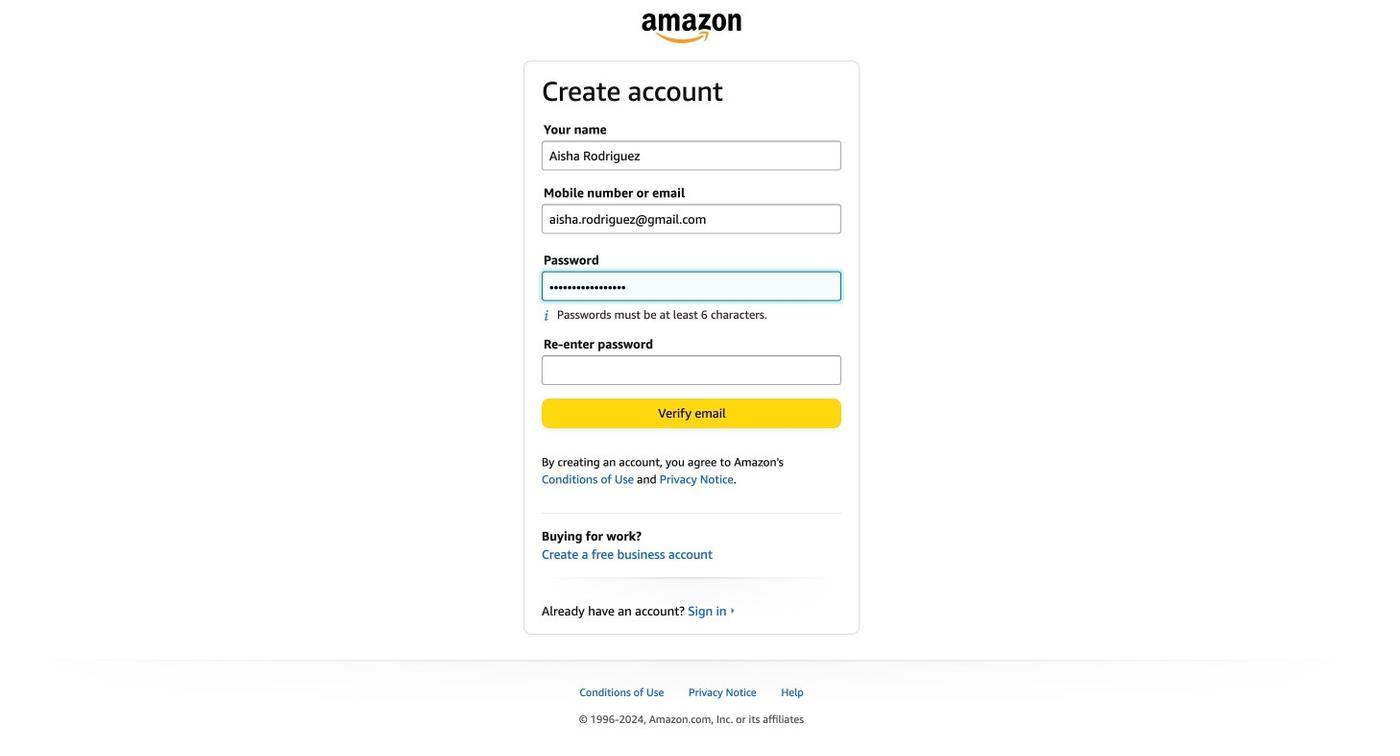 Task type: vqa. For each thing, say whether or not it's contained in the screenshot.
FREE delivery Sat, Jan 27 element amazon prime image
no



Task type: describe. For each thing, give the bounding box(es) containing it.
alert image
[[544, 309, 557, 322]]

At least 6 characters password field
[[542, 271, 842, 301]]



Task type: locate. For each thing, give the bounding box(es) containing it.
None password field
[[542, 355, 842, 385]]

None submit
[[543, 399, 841, 427]]

First and last name text field
[[542, 141, 842, 171]]

amazon image
[[642, 13, 741, 43]]

None email field
[[542, 204, 842, 234]]



